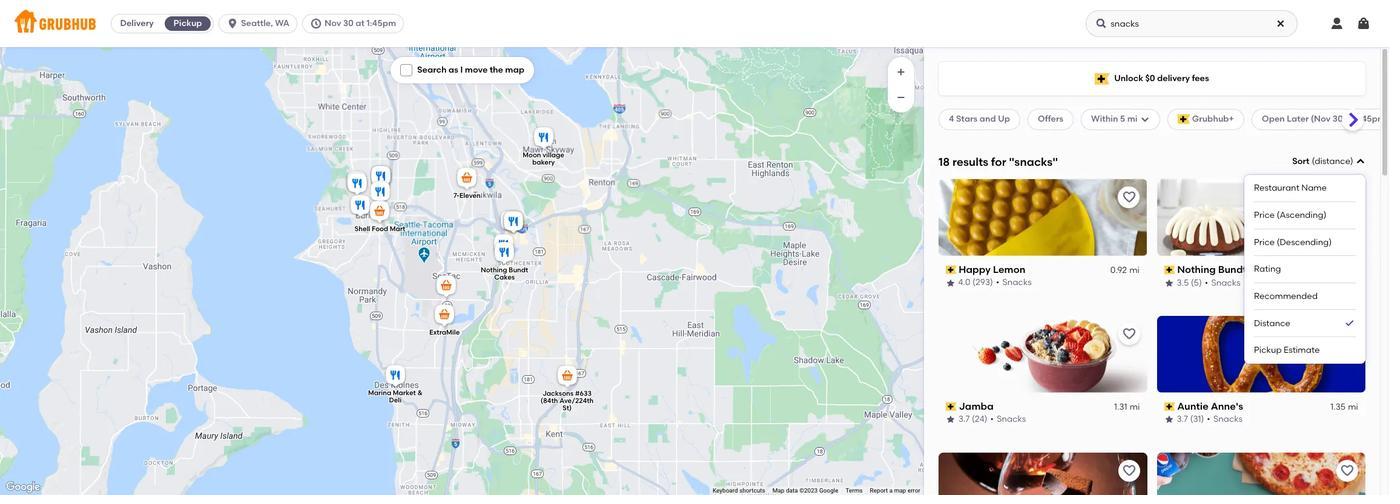 Task type: locate. For each thing, give the bounding box(es) containing it.
cakes down nothing bundt cakes image
[[494, 274, 515, 282]]

(
[[1312, 156, 1315, 167]]

grubhub plus flag logo image for unlock $0 delivery fees
[[1095, 73, 1110, 84]]

"snacks"
[[1009, 155, 1058, 169]]

subscription pass image for auntie anne's
[[1164, 403, 1175, 411]]

estimate
[[1284, 345, 1320, 356]]

anne's
[[1211, 401, 1243, 412]]

1.31 mi
[[1114, 402, 1140, 412]]

price for price (ascending)
[[1254, 210, 1275, 220]]

unlock
[[1114, 73, 1143, 83]]

nothing up '(5)'
[[1177, 264, 1216, 275]]

0 horizontal spatial nothing
[[481, 266, 507, 274]]

$0
[[1146, 73, 1155, 83]]

0 horizontal spatial at
[[356, 18, 365, 28]]

&
[[418, 389, 423, 397]]

save this restaurant button for (31)
[[1337, 323, 1358, 345]]

0 vertical spatial grubhub plus flag logo image
[[1095, 73, 1110, 84]]

shell
[[355, 225, 370, 233]]

pickup button
[[162, 14, 213, 33]]

Search for food, convenience, alcohol... search field
[[1086, 10, 1298, 37]]

pickup down the distance
[[1254, 345, 1282, 356]]

antojitos michalisco 1st ave image
[[369, 164, 393, 191]]

(5)
[[1191, 278, 1202, 288]]

0 horizontal spatial bundt
[[509, 266, 528, 274]]

cakes inside nothing bundt cakes
[[494, 274, 515, 282]]

sort ( distance )
[[1293, 156, 1354, 167]]

bundt
[[1218, 264, 1247, 275], [509, 266, 528, 274]]

price up rating
[[1254, 237, 1275, 247]]

mi right 1.35
[[1348, 402, 1358, 412]]

auntie anne's
[[1177, 401, 1243, 412]]

mi
[[1127, 114, 1138, 124], [1130, 265, 1140, 276], [1130, 402, 1140, 412], [1348, 402, 1358, 412]]

error
[[908, 488, 921, 494]]

18 results for "snacks"
[[939, 155, 1058, 169]]

• snacks down anne's
[[1207, 414, 1243, 425]]

1 horizontal spatial bundt
[[1218, 264, 1247, 275]]

star icon image left 3.7 (31)
[[1164, 415, 1174, 425]]

bundt inside nothing bundt cakes
[[509, 266, 528, 274]]

1 vertical spatial price
[[1254, 237, 1275, 247]]

subscription pass image right 0.92 mi
[[1164, 266, 1175, 274]]

• snacks for auntie anne's
[[1207, 414, 1243, 425]]

0 vertical spatial map
[[505, 65, 524, 75]]

None field
[[1245, 156, 1366, 364]]

0 horizontal spatial nothing bundt cakes
[[481, 266, 528, 282]]

0.92 mi
[[1111, 265, 1140, 276]]

snacks right '(5)'
[[1211, 278, 1241, 288]]

offers
[[1038, 114, 1064, 124]]

subscription pass image left "auntie"
[[1164, 403, 1175, 411]]

and
[[980, 114, 996, 124]]

report a map error
[[870, 488, 921, 494]]

snacks for auntie anne's
[[1214, 414, 1243, 425]]

save this restaurant button for (5)
[[1337, 186, 1358, 208]]

jacksons #633 (84th ave/224th st) image
[[555, 364, 580, 391]]

0 horizontal spatial cakes
[[494, 274, 515, 282]]

star icon image down subscription pass image
[[946, 415, 956, 425]]

2 price from the top
[[1254, 237, 1275, 247]]

svg image
[[227, 18, 239, 30], [1096, 18, 1108, 30], [1276, 19, 1286, 28]]

distance
[[1315, 156, 1351, 167]]

marina
[[368, 389, 391, 397]]

• for auntie anne's
[[1207, 414, 1211, 425]]

nothing bundt cakes
[[1177, 264, 1279, 275], [481, 266, 528, 282]]

list box
[[1254, 175, 1356, 364]]

grubhub plus flag logo image
[[1095, 73, 1110, 84], [1178, 115, 1190, 124]]

restaurant
[[1254, 183, 1300, 193]]

map
[[773, 488, 785, 494]]

wa
[[275, 18, 289, 28]]

plus icon image
[[895, 66, 907, 78]]

• for jamba
[[991, 414, 994, 425]]

• down happy lemon
[[997, 278, 1000, 288]]

3.7
[[959, 414, 970, 425], [1177, 414, 1188, 425]]

grubhub plus flag logo image left grubhub+
[[1178, 115, 1190, 124]]

1 vertical spatial map
[[894, 488, 906, 494]]

star icon image for auntie anne's
[[1164, 415, 1174, 425]]

food
[[372, 225, 388, 233]]

report a map error link
[[870, 488, 921, 494]]

at left 1:45pm
[[356, 18, 365, 28]]

extramile image
[[432, 303, 457, 329]]

0 vertical spatial at
[[356, 18, 365, 28]]

1 horizontal spatial 3.7
[[1177, 414, 1188, 425]]

results
[[953, 155, 989, 169]]

• snacks down lemon
[[997, 278, 1032, 288]]

1 horizontal spatial grubhub plus flag logo image
[[1178, 115, 1190, 124]]

search
[[417, 65, 447, 75]]

snacks
[[1003, 278, 1032, 288], [1211, 278, 1241, 288], [997, 414, 1026, 425], [1214, 414, 1243, 425]]

star icon image left 3.5
[[1164, 278, 1174, 288]]

star icon image
[[946, 278, 956, 288], [1164, 278, 1174, 288], [946, 415, 956, 425], [1164, 415, 1174, 425]]

3.7 (24)
[[959, 414, 988, 425]]

list box containing restaurant name
[[1254, 175, 1356, 364]]

save this restaurant button
[[1118, 186, 1140, 208], [1337, 186, 1358, 208], [1118, 323, 1140, 345], [1337, 323, 1358, 345], [1118, 460, 1140, 482], [1337, 460, 1358, 482]]

google
[[819, 488, 839, 494]]

map right the
[[505, 65, 524, 75]]

stars
[[956, 114, 978, 124]]

30 right nov
[[343, 18, 354, 28]]

0 horizontal spatial pickup
[[174, 18, 202, 28]]

nov 30 at 1:45pm button
[[302, 14, 409, 33]]

mawadda cafe image
[[369, 164, 393, 191]]

svg image
[[1330, 16, 1345, 31], [1357, 16, 1371, 31], [310, 18, 322, 30], [1140, 115, 1150, 124], [1356, 157, 1366, 167]]

0 horizontal spatial svg image
[[227, 18, 239, 30]]

• snacks right (24)
[[991, 414, 1026, 425]]

1 horizontal spatial at
[[1345, 114, 1354, 124]]

1 horizontal spatial map
[[894, 488, 906, 494]]

at left 1:45pm)
[[1345, 114, 1354, 124]]

mi right 0.92 at the bottom of the page
[[1130, 265, 1140, 276]]

save this restaurant image
[[1340, 190, 1355, 205], [1122, 327, 1136, 341], [1340, 327, 1355, 341], [1122, 464, 1136, 478], [1340, 464, 1355, 478]]

0 vertical spatial 30
[[343, 18, 354, 28]]

1 horizontal spatial pickup
[[1254, 345, 1282, 356]]

3.7 left (24)
[[959, 414, 970, 425]]

price down the restaurant
[[1254, 210, 1275, 220]]

open
[[1262, 114, 1285, 124]]

auntie
[[1177, 401, 1209, 412]]

• for happy lemon
[[997, 278, 1000, 288]]

nothing inside nothing bundt cakes link
[[1177, 264, 1216, 275]]

18
[[939, 155, 950, 169]]

star icon image left 4.0
[[946, 278, 956, 288]]

sea tac marathon image
[[434, 274, 458, 300]]

subscription pass image
[[946, 266, 957, 274], [1164, 266, 1175, 274], [1164, 403, 1175, 411]]

map right 'a'
[[894, 488, 906, 494]]

snacks down lemon
[[1003, 278, 1032, 288]]

restaurant name
[[1254, 183, 1327, 193]]

7-eleven
[[454, 192, 481, 200]]

happy lemon logo image
[[939, 179, 1147, 256]]

bundt left rating
[[1218, 264, 1247, 275]]

1 3.7 from the left
[[959, 414, 970, 425]]

svg image inside the nov 30 at 1:45pm button
[[310, 18, 322, 30]]

cakes up recommended
[[1249, 264, 1279, 275]]

•
[[997, 278, 1000, 288], [1205, 278, 1208, 288], [991, 414, 994, 425], [1207, 414, 1211, 425]]

grubhub plus flag logo image left the unlock at the top of page
[[1095, 73, 1110, 84]]

nothing bundt cakes image
[[492, 240, 517, 267]]

3.7 left the "(31)"
[[1177, 414, 1188, 425]]

30 right (nov
[[1333, 114, 1343, 124]]

delivery
[[1157, 73, 1190, 83]]

• right the "(31)"
[[1207, 414, 1211, 425]]

1.31
[[1114, 402, 1127, 412]]

30
[[343, 18, 354, 28], [1333, 114, 1343, 124]]

bundt down happy lemon image
[[509, 266, 528, 274]]

jamba
[[959, 401, 994, 412]]

none field containing sort
[[1245, 156, 1366, 364]]

subscription pass image left happy
[[946, 266, 957, 274]]

nov 30 at 1:45pm
[[325, 18, 396, 28]]

happy
[[959, 264, 991, 275]]

pickup estimate
[[1254, 345, 1320, 356]]

0 horizontal spatial grubhub plus flag logo image
[[1095, 73, 1110, 84]]

subscription pass image for happy lemon
[[946, 266, 957, 274]]

30 inside button
[[343, 18, 354, 28]]

nothing bundt cakes down happy lemon image
[[481, 266, 528, 282]]

price (descending)
[[1254, 237, 1332, 247]]

report
[[870, 488, 888, 494]]

snacks right (24)
[[997, 414, 1026, 425]]

jamba image
[[498, 209, 523, 236]]

market
[[393, 389, 416, 397]]

mi for happy lemon
[[1130, 265, 1140, 276]]

• right (24)
[[991, 414, 994, 425]]

up
[[998, 114, 1010, 124]]

snacks down anne's
[[1214, 414, 1243, 425]]

1 horizontal spatial nothing
[[1177, 264, 1216, 275]]

pickup
[[174, 18, 202, 28], [1254, 345, 1282, 356]]

• snacks
[[997, 278, 1032, 288], [1205, 278, 1241, 288], [991, 414, 1026, 425], [1207, 414, 1243, 425]]

1 vertical spatial pickup
[[1254, 345, 1282, 356]]

nothing bundt cakes up '(5)'
[[1177, 264, 1279, 275]]

1 price from the top
[[1254, 210, 1275, 220]]

seattle, wa button
[[219, 14, 302, 33]]

the
[[490, 65, 503, 75]]

pickup right delivery button
[[174, 18, 202, 28]]

pickup inside button
[[174, 18, 202, 28]]

unlock $0 delivery fees
[[1114, 73, 1209, 83]]

deli
[[389, 397, 402, 404]]

7-
[[454, 192, 460, 200]]

recommended
[[1254, 291, 1318, 301]]

mi for jamba
[[1130, 402, 1140, 412]]

2 3.7 from the left
[[1177, 414, 1188, 425]]

mi right 1.31
[[1130, 402, 1140, 412]]

0 horizontal spatial 30
[[343, 18, 354, 28]]

terms link
[[846, 488, 863, 494]]

0 vertical spatial price
[[1254, 210, 1275, 220]]

village
[[543, 151, 564, 159]]

subscription pass image inside nothing bundt cakes link
[[1164, 266, 1175, 274]]

nothing down happy lemon image
[[481, 266, 507, 274]]

• snacks for happy lemon
[[997, 278, 1032, 288]]

1 vertical spatial grubhub plus flag logo image
[[1178, 115, 1190, 124]]

i
[[460, 65, 463, 75]]

nothing
[[1177, 264, 1216, 275], [481, 266, 507, 274]]

svg image inside field
[[1356, 157, 1366, 167]]

0 vertical spatial pickup
[[174, 18, 202, 28]]

1.35 mi
[[1331, 402, 1358, 412]]

1 vertical spatial 30
[[1333, 114, 1343, 124]]

seattle, wa
[[241, 18, 289, 28]]

0 horizontal spatial 3.7
[[959, 414, 970, 425]]

as
[[449, 65, 458, 75]]

data
[[786, 488, 798, 494]]



Task type: describe. For each thing, give the bounding box(es) containing it.
save this restaurant image for 3.7 (31)
[[1340, 327, 1355, 341]]

shortcuts
[[740, 488, 765, 494]]

later
[[1287, 114, 1309, 124]]

1.35
[[1331, 402, 1346, 412]]

within
[[1091, 114, 1118, 124]]

snacks for happy lemon
[[1003, 278, 1032, 288]]

7 eleven image
[[455, 166, 479, 193]]

save this restaurant image
[[1122, 190, 1136, 205]]

4 stars and up
[[949, 114, 1010, 124]]

sort
[[1293, 156, 1310, 167]]

pickup for pickup
[[174, 18, 202, 28]]

star icon image for jamba
[[946, 415, 956, 425]]

1:45pm
[[367, 18, 396, 28]]

jacksons
[[543, 390, 574, 398]]

ave/224th
[[560, 397, 594, 405]]

mi for auntie anne's
[[1348, 402, 1358, 412]]

price (ascending)
[[1254, 210, 1327, 220]]

within 5 mi
[[1091, 114, 1138, 124]]

a
[[890, 488, 893, 494]]

at inside button
[[356, 18, 365, 28]]

0 horizontal spatial map
[[505, 65, 524, 75]]

happy lemon
[[959, 264, 1026, 275]]

save this restaurant image for 3.7 (24)
[[1122, 327, 1136, 341]]

3.5
[[1177, 278, 1189, 288]]

for
[[991, 155, 1006, 169]]

terms
[[846, 488, 863, 494]]

lemon
[[993, 264, 1026, 275]]

dairy queen image
[[345, 170, 369, 196]]

(84th
[[541, 397, 558, 405]]

moon
[[523, 151, 541, 159]]

moon village bakery image
[[532, 125, 556, 152]]

subscription pass image
[[946, 403, 957, 411]]

keyboard
[[713, 488, 738, 494]]

st)
[[563, 404, 572, 412]]

(ascending)
[[1277, 210, 1327, 220]]

keyboard shortcuts button
[[713, 487, 765, 495]]

bundt inside nothing bundt cakes link
[[1218, 264, 1247, 275]]

moon village bakery
[[523, 151, 564, 166]]

pickup for pickup estimate
[[1254, 345, 1282, 356]]

nothing bundt cakes logo image
[[1157, 179, 1366, 256]]

happy lemon image
[[492, 233, 516, 259]]

auntie anne's image
[[501, 210, 526, 236]]

nothing inside nothing bundt cakes
[[481, 266, 507, 274]]

nothing bundt cakes inside 'map' region
[[481, 266, 528, 282]]

1 horizontal spatial cakes
[[1249, 264, 1279, 275]]

svg image inside seattle, wa button
[[227, 18, 239, 30]]

marina market & deli
[[368, 389, 423, 404]]

(293)
[[973, 278, 994, 288]]

4.0 (293)
[[959, 278, 994, 288]]

google image
[[3, 480, 43, 495]]

royce' washington - westfield southcenter mall image
[[501, 210, 526, 236]]

ronnie's market image
[[348, 193, 372, 220]]

4.0
[[959, 278, 971, 288]]

pierro bakery image
[[368, 180, 392, 207]]

price for price (descending)
[[1254, 237, 1275, 247]]

tacos el hass image
[[345, 171, 369, 198]]

#633
[[575, 390, 592, 398]]

• snacks right '(5)'
[[1205, 278, 1241, 288]]

map data ©2023 google
[[773, 488, 839, 494]]

1 horizontal spatial svg image
[[1096, 18, 1108, 30]]

3.7 (31)
[[1177, 414, 1204, 425]]

save this restaurant button for (24)
[[1118, 323, 1140, 345]]

shell food mart image
[[368, 199, 392, 226]]

main navigation navigation
[[0, 0, 1389, 47]]

grubhub+
[[1192, 114, 1234, 124]]

(31)
[[1190, 414, 1204, 425]]

list box inside field
[[1254, 175, 1356, 364]]

save this restaurant button for (293)
[[1118, 186, 1140, 208]]

auntie anne's logo image
[[1157, 316, 1366, 393]]

mi right 5
[[1127, 114, 1138, 124]]

1 vertical spatial at
[[1345, 114, 1354, 124]]

(descending)
[[1277, 237, 1332, 247]]

eleven
[[460, 192, 481, 200]]

1 horizontal spatial nothing bundt cakes
[[1177, 264, 1279, 275]]

delivery button
[[112, 14, 162, 33]]

royce' washington - westfield southcenter mall logo image
[[939, 453, 1147, 495]]

0.92
[[1111, 265, 1127, 276]]

grubhub plus flag logo image for grubhub+
[[1178, 115, 1190, 124]]

4
[[949, 114, 954, 124]]

check icon image
[[1344, 318, 1356, 330]]

jamba logo image
[[939, 316, 1147, 393]]

5
[[1120, 114, 1125, 124]]

save this restaurant image for 3.5 (5)
[[1340, 190, 1355, 205]]

snacks for jamba
[[997, 414, 1026, 425]]

)
[[1351, 156, 1354, 167]]

move
[[465, 65, 488, 75]]

marina market & deli image
[[383, 363, 408, 390]]

subscription pass image for nothing bundt cakes
[[1164, 266, 1175, 274]]

(24)
[[972, 414, 988, 425]]

bakery
[[532, 158, 555, 166]]

mart
[[390, 225, 405, 233]]

search as i move the map
[[417, 65, 524, 75]]

open later (nov 30 at 1:45pm)
[[1262, 114, 1389, 124]]

extramile
[[429, 329, 460, 337]]

jacksons #633 (84th ave/224th st)
[[541, 390, 594, 412]]

star icon image for happy lemon
[[946, 278, 956, 288]]

7-eleven logo image
[[1157, 453, 1366, 495]]

(nov
[[1311, 114, 1331, 124]]

• right '(5)'
[[1205, 278, 1208, 288]]

nov
[[325, 18, 341, 28]]

fees
[[1192, 73, 1209, 83]]

• snacks for jamba
[[991, 414, 1026, 425]]

map region
[[0, 0, 982, 495]]

delivery
[[120, 18, 154, 28]]

rating
[[1254, 264, 1281, 274]]

keyboard shortcuts
[[713, 488, 765, 494]]

1:45pm)
[[1356, 114, 1389, 124]]

minus icon image
[[895, 91, 907, 104]]

3.7 for auntie anne's
[[1177, 414, 1188, 425]]

3.7 for jamba
[[959, 414, 970, 425]]

©2023
[[800, 488, 818, 494]]

1 horizontal spatial 30
[[1333, 114, 1343, 124]]

seattle,
[[241, 18, 273, 28]]

distance
[[1254, 318, 1291, 329]]

2 horizontal spatial svg image
[[1276, 19, 1286, 28]]

distance option
[[1254, 310, 1356, 338]]



Task type: vqa. For each thing, say whether or not it's contained in the screenshot.
the 0.92
yes



